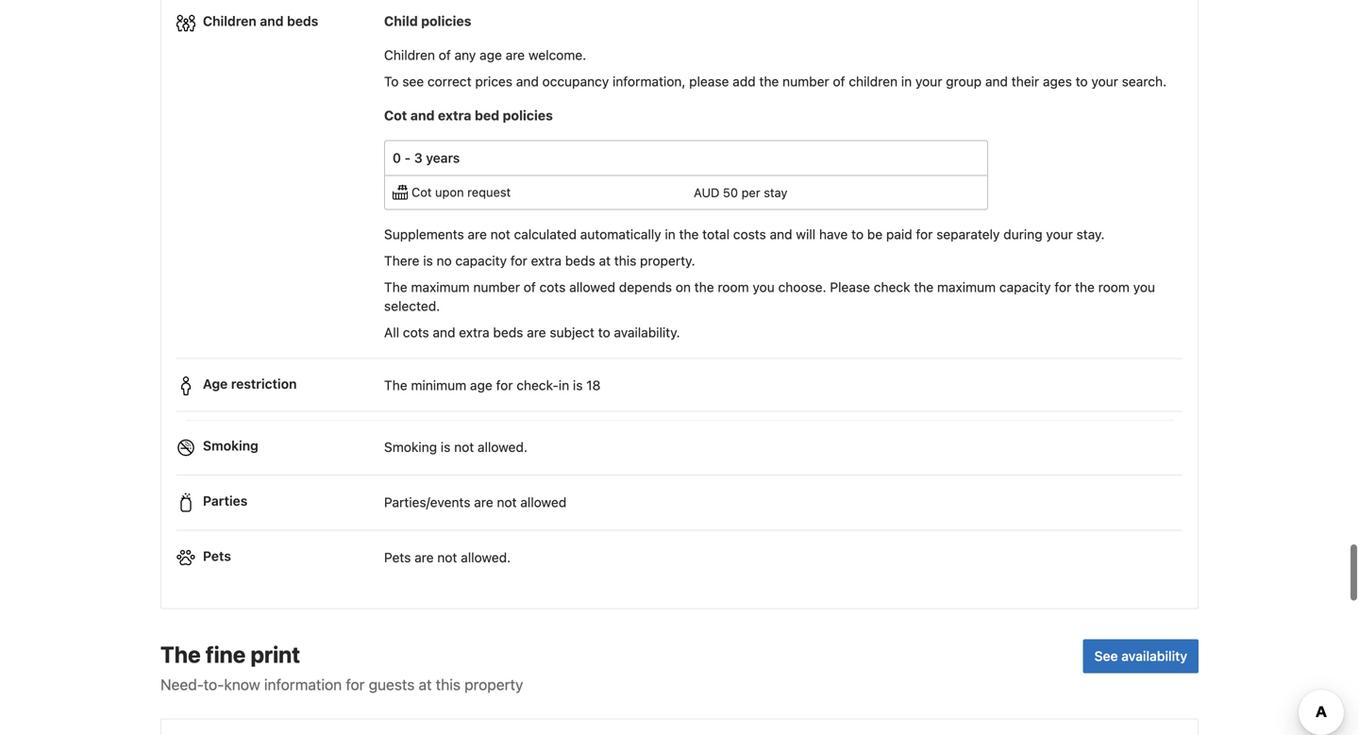 Task type: describe. For each thing, give the bounding box(es) containing it.
all
[[384, 325, 399, 340]]

subject
[[550, 325, 595, 340]]

allowed. for pets are not allowed.
[[461, 550, 511, 566]]

1 vertical spatial beds
[[565, 253, 596, 269]]

to-
[[204, 676, 224, 694]]

pets for pets
[[203, 548, 231, 564]]

parties/events are not allowed
[[384, 495, 567, 510]]

are for allowed.
[[415, 550, 434, 566]]

years
[[426, 150, 460, 165]]

of inside the maximum number of cots allowed depends on the room you choose. please check the maximum capacity for the room you selected.
[[524, 279, 536, 295]]

request
[[467, 185, 511, 199]]

1 vertical spatial allowed
[[521, 495, 567, 510]]

supplements are not calculated automatically in the total costs and will have to be paid for separately during your stay.
[[384, 227, 1105, 242]]

depends
[[619, 279, 672, 295]]

there
[[384, 253, 420, 269]]

child
[[384, 13, 418, 29]]

are for calculated
[[468, 227, 487, 242]]

stay
[[764, 185, 788, 199]]

1 maximum from the left
[[411, 279, 470, 295]]

please
[[689, 73, 729, 89]]

1 horizontal spatial at
[[599, 253, 611, 269]]

this inside the fine print need-to-know information for guests at this property
[[436, 676, 461, 694]]

need-
[[161, 676, 204, 694]]

per
[[742, 185, 761, 199]]

the down stay.
[[1075, 279, 1095, 295]]

stay.
[[1077, 227, 1105, 242]]

separately
[[937, 227, 1000, 242]]

children
[[849, 73, 898, 89]]

check-
[[517, 378, 559, 393]]

-
[[405, 150, 411, 165]]

1 vertical spatial extra
[[531, 253, 562, 269]]

group
[[946, 73, 982, 89]]

cot for cot and extra bed policies
[[384, 107, 407, 123]]

aud 50 per stay
[[694, 185, 788, 199]]

print
[[251, 641, 300, 668]]

0 vertical spatial age
[[480, 47, 502, 63]]

3
[[414, 150, 423, 165]]

see availability button
[[1084, 640, 1199, 674]]

prices
[[475, 73, 513, 89]]

smoking for smoking
[[203, 438, 259, 454]]

0
[[393, 150, 401, 165]]

1 vertical spatial age
[[470, 378, 493, 393]]

during
[[1004, 227, 1043, 242]]

not for supplements
[[491, 227, 511, 242]]

minimum
[[411, 378, 467, 393]]

1 vertical spatial is
[[573, 378, 583, 393]]

ages
[[1043, 73, 1072, 89]]

0 vertical spatial policies
[[421, 13, 472, 29]]

costs
[[733, 227, 766, 242]]

1 horizontal spatial beds
[[493, 325, 523, 340]]

paid
[[887, 227, 913, 242]]

is for capacity
[[423, 253, 433, 269]]

property.
[[640, 253, 695, 269]]

number inside the maximum number of cots allowed depends on the room you choose. please check the maximum capacity for the room you selected.
[[473, 279, 520, 295]]

selected.
[[384, 298, 440, 314]]

to
[[384, 73, 399, 89]]

the right "add"
[[760, 73, 779, 89]]

add
[[733, 73, 756, 89]]

welcome.
[[529, 47, 587, 63]]

there is no capacity for extra beds at this property.
[[384, 253, 695, 269]]

choose.
[[779, 279, 827, 295]]

occupancy
[[543, 73, 609, 89]]

1 horizontal spatial number
[[783, 73, 830, 89]]

automatically
[[580, 227, 662, 242]]

bed
[[475, 107, 500, 123]]

on
[[676, 279, 691, 295]]

age
[[203, 376, 228, 392]]

1 room from the left
[[718, 279, 749, 295]]

the fine print need-to-know information for guests at this property
[[161, 641, 523, 694]]

2 vertical spatial to
[[598, 325, 611, 340]]

0 horizontal spatial your
[[916, 73, 943, 89]]

cot and extra bed policies
[[384, 107, 553, 123]]

for inside the maximum number of cots allowed depends on the room you choose. please check the maximum capacity for the room you selected.
[[1055, 279, 1072, 295]]

cot upon request
[[412, 185, 511, 199]]

see
[[1095, 649, 1118, 664]]

please
[[830, 279, 870, 295]]

not for parties/events
[[497, 495, 517, 510]]

children for children and beds
[[203, 13, 257, 29]]

in for 18
[[559, 378, 570, 393]]

have
[[819, 227, 848, 242]]

search.
[[1122, 73, 1167, 89]]

allowed. for smoking is not allowed.
[[478, 440, 528, 455]]

1 horizontal spatial to
[[852, 227, 864, 242]]

2 horizontal spatial in
[[902, 73, 912, 89]]

the left total
[[679, 227, 699, 242]]

2 horizontal spatial your
[[1092, 73, 1119, 89]]

information
[[264, 676, 342, 694]]

know
[[224, 676, 260, 694]]

aud 50
[[694, 185, 738, 199]]

age restriction
[[203, 376, 297, 392]]

the right on
[[695, 279, 714, 295]]

not for smoking
[[454, 440, 474, 455]]

restriction
[[231, 376, 297, 392]]

will
[[796, 227, 816, 242]]

2 room from the left
[[1099, 279, 1130, 295]]



Task type: locate. For each thing, give the bounding box(es) containing it.
pets are not allowed.
[[384, 550, 511, 566]]

capacity inside the maximum number of cots allowed depends on the room you choose. please check the maximum capacity for the room you selected.
[[1000, 279, 1051, 295]]

not down smoking is not allowed.
[[497, 495, 517, 510]]

fine
[[206, 641, 246, 668]]

1 vertical spatial at
[[419, 676, 432, 694]]

allowed. down the parties/events are not allowed
[[461, 550, 511, 566]]

allowed inside the maximum number of cots allowed depends on the room you choose. please check the maximum capacity for the room you selected.
[[569, 279, 616, 295]]

1 vertical spatial the
[[384, 378, 408, 393]]

to left be
[[852, 227, 864, 242]]

their
[[1012, 73, 1040, 89]]

extra
[[438, 107, 472, 123], [531, 253, 562, 269], [459, 325, 490, 340]]

1 horizontal spatial capacity
[[1000, 279, 1051, 295]]

are left 'subject'
[[527, 325, 546, 340]]

cot left upon
[[412, 185, 432, 199]]

policies up any at the left
[[421, 13, 472, 29]]

1 horizontal spatial cot
[[412, 185, 432, 199]]

allowed. up the parties/events are not allowed
[[478, 440, 528, 455]]

1 horizontal spatial this
[[614, 253, 637, 269]]

2 vertical spatial extra
[[459, 325, 490, 340]]

child policies
[[384, 13, 472, 29]]

not down parties/events
[[437, 550, 457, 566]]

this left property
[[436, 676, 461, 694]]

are right parties/events
[[474, 495, 493, 510]]

the
[[384, 279, 408, 295], [384, 378, 408, 393], [161, 641, 201, 668]]

in left 18
[[559, 378, 570, 393]]

in
[[902, 73, 912, 89], [665, 227, 676, 242], [559, 378, 570, 393]]

0 vertical spatial allowed
[[569, 279, 616, 295]]

check
[[874, 279, 911, 295]]

is for allowed.
[[441, 440, 451, 455]]

smoking up parties
[[203, 438, 259, 454]]

to right ages
[[1076, 73, 1088, 89]]

2 horizontal spatial to
[[1076, 73, 1088, 89]]

cot for cot upon request
[[412, 185, 432, 199]]

your left the "group"
[[916, 73, 943, 89]]

0 vertical spatial cot
[[384, 107, 407, 123]]

smoking is not allowed.
[[384, 440, 528, 455]]

age right minimum
[[470, 378, 493, 393]]

0 vertical spatial of
[[439, 47, 451, 63]]

to right 'subject'
[[598, 325, 611, 340]]

1 vertical spatial this
[[436, 676, 461, 694]]

1 vertical spatial children
[[384, 47, 435, 63]]

1 horizontal spatial your
[[1046, 227, 1073, 242]]

to see correct prices and occupancy information, please add the number of children in your group and their ages to your search.
[[384, 73, 1167, 89]]

1 horizontal spatial in
[[665, 227, 676, 242]]

2 vertical spatial of
[[524, 279, 536, 295]]

1 vertical spatial policies
[[503, 107, 553, 123]]

cots inside the maximum number of cots allowed depends on the room you choose. please check the maximum capacity for the room you selected.
[[540, 279, 566, 295]]

pets down parties/events
[[384, 550, 411, 566]]

0 horizontal spatial is
[[423, 253, 433, 269]]

0 vertical spatial to
[[1076, 73, 1088, 89]]

the right check
[[914, 279, 934, 295]]

1 horizontal spatial of
[[524, 279, 536, 295]]

total
[[703, 227, 730, 242]]

policies right bed
[[503, 107, 553, 123]]

not down "request"
[[491, 227, 511, 242]]

0 horizontal spatial maximum
[[411, 279, 470, 295]]

children and beds
[[203, 13, 318, 29]]

0 horizontal spatial room
[[718, 279, 749, 295]]

in for total
[[665, 227, 676, 242]]

capacity right the no
[[456, 253, 507, 269]]

1 horizontal spatial pets
[[384, 550, 411, 566]]

the maximum number of cots allowed depends on the room you choose. please check the maximum capacity for the room you selected.
[[384, 279, 1156, 314]]

for
[[916, 227, 933, 242], [511, 253, 528, 269], [1055, 279, 1072, 295], [496, 378, 513, 393], [346, 676, 365, 694]]

the up selected.
[[384, 279, 408, 295]]

are
[[506, 47, 525, 63], [468, 227, 487, 242], [527, 325, 546, 340], [474, 495, 493, 510], [415, 550, 434, 566]]

18
[[587, 378, 601, 393]]

see availability
[[1095, 649, 1188, 664]]

capacity down during
[[1000, 279, 1051, 295]]

in up property.
[[665, 227, 676, 242]]

1 vertical spatial number
[[473, 279, 520, 295]]

2 horizontal spatial is
[[573, 378, 583, 393]]

room down stay.
[[1099, 279, 1130, 295]]

the minimum age for check-in is 18
[[384, 378, 601, 393]]

availability
[[1122, 649, 1188, 664]]

in right children
[[902, 73, 912, 89]]

at
[[599, 253, 611, 269], [419, 676, 432, 694]]

you
[[753, 279, 775, 295], [1134, 279, 1156, 295]]

this
[[614, 253, 637, 269], [436, 676, 461, 694]]

0 vertical spatial cots
[[540, 279, 566, 295]]

of down there is no capacity for extra beds at this property.
[[524, 279, 536, 295]]

your
[[916, 73, 943, 89], [1092, 73, 1119, 89], [1046, 227, 1073, 242]]

1 vertical spatial capacity
[[1000, 279, 1051, 295]]

0 horizontal spatial cot
[[384, 107, 407, 123]]

2 you from the left
[[1134, 279, 1156, 295]]

at right guests
[[419, 676, 432, 694]]

1 vertical spatial in
[[665, 227, 676, 242]]

the for minimum
[[384, 378, 408, 393]]

0 horizontal spatial of
[[439, 47, 451, 63]]

0 horizontal spatial children
[[203, 13, 257, 29]]

extra down 'calculated'
[[531, 253, 562, 269]]

children
[[203, 13, 257, 29], [384, 47, 435, 63]]

1 horizontal spatial cots
[[540, 279, 566, 295]]

any
[[455, 47, 476, 63]]

2 vertical spatial in
[[559, 378, 570, 393]]

extra up 'the minimum age for check-in is 18'
[[459, 325, 490, 340]]

cots right all
[[403, 325, 429, 340]]

0 - 3 years
[[393, 150, 460, 165]]

of left any at the left
[[439, 47, 451, 63]]

1 horizontal spatial smoking
[[384, 440, 437, 455]]

property
[[465, 676, 523, 694]]

1 horizontal spatial maximum
[[938, 279, 996, 295]]

age right any at the left
[[480, 47, 502, 63]]

maximum down separately
[[938, 279, 996, 295]]

0 vertical spatial beds
[[287, 13, 318, 29]]

maximum
[[411, 279, 470, 295], [938, 279, 996, 295]]

2 maximum from the left
[[938, 279, 996, 295]]

pets down parties
[[203, 548, 231, 564]]

calculated
[[514, 227, 577, 242]]

room right on
[[718, 279, 749, 295]]

1 horizontal spatial allowed
[[569, 279, 616, 295]]

0 vertical spatial extra
[[438, 107, 472, 123]]

age
[[480, 47, 502, 63], [470, 378, 493, 393]]

2 horizontal spatial beds
[[565, 253, 596, 269]]

pets for pets are not allowed.
[[384, 550, 411, 566]]

0 vertical spatial at
[[599, 253, 611, 269]]

are for allowed
[[474, 495, 493, 510]]

0 horizontal spatial smoking
[[203, 438, 259, 454]]

maximum down the no
[[411, 279, 470, 295]]

availability.
[[614, 325, 680, 340]]

children of any age are welcome.
[[384, 47, 587, 63]]

cots down there is no capacity for extra beds at this property.
[[540, 279, 566, 295]]

1 horizontal spatial policies
[[503, 107, 553, 123]]

is
[[423, 253, 433, 269], [573, 378, 583, 393], [441, 440, 451, 455]]

0 horizontal spatial at
[[419, 676, 432, 694]]

supplements
[[384, 227, 464, 242]]

is left 18
[[573, 378, 583, 393]]

information,
[[613, 73, 686, 89]]

policies
[[421, 13, 472, 29], [503, 107, 553, 123]]

smoking
[[203, 438, 259, 454], [384, 440, 437, 455]]

0 vertical spatial this
[[614, 253, 637, 269]]

the inside the fine print need-to-know information for guests at this property
[[161, 641, 201, 668]]

see
[[402, 73, 424, 89]]

the up need-
[[161, 641, 201, 668]]

0 vertical spatial allowed.
[[478, 440, 528, 455]]

children for children of any age are welcome.
[[384, 47, 435, 63]]

smoking up parties/events
[[384, 440, 437, 455]]

0 horizontal spatial allowed
[[521, 495, 567, 510]]

be
[[868, 227, 883, 242]]

the for fine
[[161, 641, 201, 668]]

0 horizontal spatial to
[[598, 325, 611, 340]]

smoking for smoking is not allowed.
[[384, 440, 437, 455]]

is up parties/events
[[441, 440, 451, 455]]

0 vertical spatial is
[[423, 253, 433, 269]]

your left stay.
[[1046, 227, 1073, 242]]

all cots and extra beds are subject to availability.
[[384, 325, 680, 340]]

0 horizontal spatial you
[[753, 279, 775, 295]]

0 horizontal spatial pets
[[203, 548, 231, 564]]

are down parties/events
[[415, 550, 434, 566]]

0 vertical spatial children
[[203, 13, 257, 29]]

0 horizontal spatial capacity
[[456, 253, 507, 269]]

2 vertical spatial is
[[441, 440, 451, 455]]

correct
[[428, 73, 472, 89]]

and
[[260, 13, 284, 29], [516, 73, 539, 89], [986, 73, 1008, 89], [411, 107, 435, 123], [770, 227, 793, 242], [433, 325, 456, 340]]

1 vertical spatial allowed.
[[461, 550, 511, 566]]

1 vertical spatial to
[[852, 227, 864, 242]]

0 vertical spatial the
[[384, 279, 408, 295]]

are down "request"
[[468, 227, 487, 242]]

upon
[[435, 185, 464, 199]]

to
[[1076, 73, 1088, 89], [852, 227, 864, 242], [598, 325, 611, 340]]

1 vertical spatial cots
[[403, 325, 429, 340]]

number down there is no capacity for extra beds at this property.
[[473, 279, 520, 295]]

2 vertical spatial beds
[[493, 325, 523, 340]]

of left children
[[833, 73, 846, 89]]

0 horizontal spatial this
[[436, 676, 461, 694]]

0 vertical spatial capacity
[[456, 253, 507, 269]]

parties/events
[[384, 495, 471, 510]]

pets
[[203, 548, 231, 564], [384, 550, 411, 566]]

the
[[760, 73, 779, 89], [679, 227, 699, 242], [695, 279, 714, 295], [914, 279, 934, 295], [1075, 279, 1095, 295]]

beds
[[287, 13, 318, 29], [565, 253, 596, 269], [493, 325, 523, 340]]

the inside the maximum number of cots allowed depends on the room you choose. please check the maximum capacity for the room you selected.
[[384, 279, 408, 295]]

2 horizontal spatial of
[[833, 73, 846, 89]]

at down automatically
[[599, 253, 611, 269]]

the for maximum
[[384, 279, 408, 295]]

no
[[437, 253, 452, 269]]

cots
[[540, 279, 566, 295], [403, 325, 429, 340]]

number
[[783, 73, 830, 89], [473, 279, 520, 295]]

1 you from the left
[[753, 279, 775, 295]]

0 horizontal spatial in
[[559, 378, 570, 393]]

number right "add"
[[783, 73, 830, 89]]

2 vertical spatial the
[[161, 641, 201, 668]]

this down automatically
[[614, 253, 637, 269]]

1 vertical spatial of
[[833, 73, 846, 89]]

0 horizontal spatial policies
[[421, 13, 472, 29]]

0 vertical spatial in
[[902, 73, 912, 89]]

cot
[[384, 107, 407, 123], [412, 185, 432, 199]]

0 vertical spatial number
[[783, 73, 830, 89]]

0 horizontal spatial beds
[[287, 13, 318, 29]]

1 horizontal spatial room
[[1099, 279, 1130, 295]]

1 horizontal spatial is
[[441, 440, 451, 455]]

your left search.
[[1092, 73, 1119, 89]]

cot down to at the top left
[[384, 107, 407, 123]]

at inside the fine print need-to-know information for guests at this property
[[419, 676, 432, 694]]

not
[[491, 227, 511, 242], [454, 440, 474, 455], [497, 495, 517, 510], [437, 550, 457, 566]]

extra left bed
[[438, 107, 472, 123]]

not up the parties/events are not allowed
[[454, 440, 474, 455]]

0 horizontal spatial cots
[[403, 325, 429, 340]]

1 vertical spatial cot
[[412, 185, 432, 199]]

for inside the fine print need-to-know information for guests at this property
[[346, 676, 365, 694]]

is left the no
[[423, 253, 433, 269]]

the left minimum
[[384, 378, 408, 393]]

1 horizontal spatial you
[[1134, 279, 1156, 295]]

0 horizontal spatial number
[[473, 279, 520, 295]]

parties
[[203, 493, 248, 509]]

of
[[439, 47, 451, 63], [833, 73, 846, 89], [524, 279, 536, 295]]

not for pets
[[437, 550, 457, 566]]

are up prices
[[506, 47, 525, 63]]

guests
[[369, 676, 415, 694]]

1 horizontal spatial children
[[384, 47, 435, 63]]

allowed
[[569, 279, 616, 295], [521, 495, 567, 510]]



Task type: vqa. For each thing, say whether or not it's contained in the screenshot.
the "occupancy"
yes



